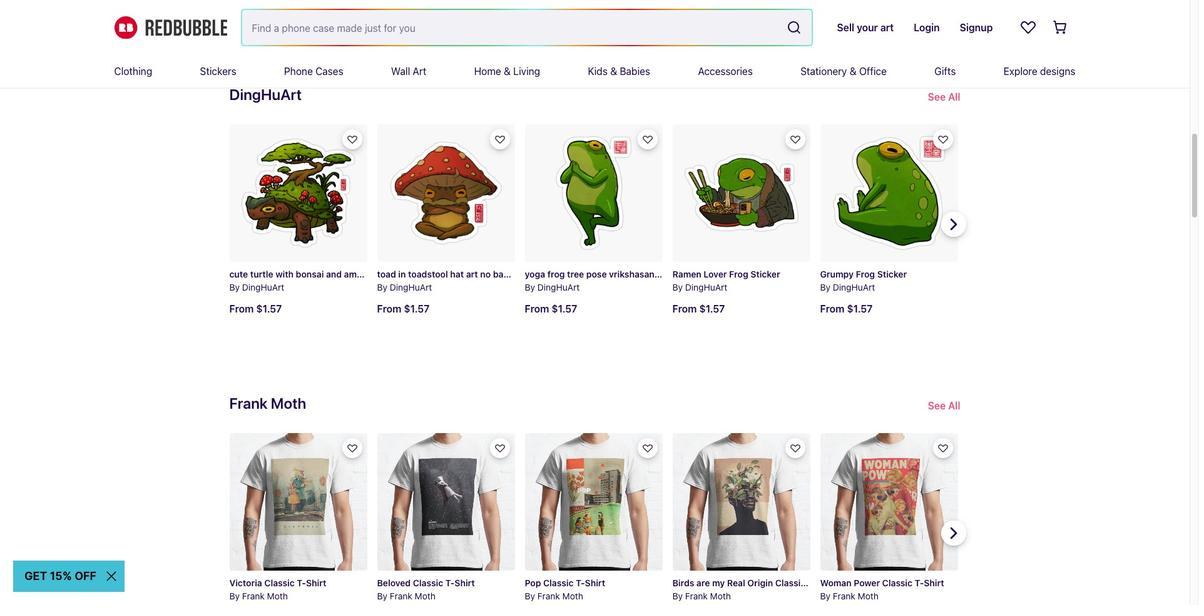 Task type: locate. For each thing, give the bounding box(es) containing it.
moth inside birds are my real origin classic t-shirt by frank  moth
[[710, 591, 731, 602]]

3 sticker from the left
[[662, 269, 691, 280]]

$1.57 down frog at top
[[552, 303, 577, 315]]

office
[[859, 66, 887, 77]]

frog right grumpy
[[856, 269, 875, 280]]

t- right power
[[915, 578, 924, 589]]

$1.57 down ramen lover frog sticker by dinghuart
[[699, 303, 725, 315]]

t- right victoria
[[297, 578, 306, 589]]

0 horizontal spatial &
[[504, 66, 511, 77]]

dinghuart
[[229, 86, 302, 103], [242, 282, 284, 293], [390, 282, 432, 293], [538, 282, 580, 293], [685, 282, 728, 293], [833, 282, 875, 293]]

shirt inside pop classic t-shirt by frank  moth
[[585, 578, 605, 589]]

lover
[[704, 269, 727, 280]]

phone
[[284, 66, 313, 77]]

classic inside pop classic t-shirt by frank  moth
[[543, 578, 574, 589]]

4 t- from the left
[[808, 578, 817, 589]]

classic right origin
[[775, 578, 806, 589]]

frank inside victoria classic t-shirt by frank  moth
[[242, 591, 265, 602]]

1 $1.57 from the left
[[256, 303, 282, 315]]

dinghuart down mushrooms
[[390, 282, 432, 293]]

woman power classic t-shirt by frank  moth
[[820, 578, 944, 602]]

2 from from the left
[[377, 303, 401, 315]]

clothing
[[114, 66, 152, 77]]

from for toad in toadstool hat art no background sticker by dinghuart
[[377, 303, 401, 315]]

sticker inside ramen lover frog sticker by dinghuart
[[751, 269, 780, 280]]

frog right the lover
[[729, 269, 748, 280]]

by down grumpy
[[820, 282, 831, 293]]

5 from $1.57 from the left
[[820, 303, 873, 315]]

2 from $1.57 from the left
[[377, 303, 430, 315]]

1 horizontal spatial &
[[610, 66, 617, 77]]

by inside yoga frog tree pose vrikshasana sticker by dinghuart
[[525, 282, 535, 293]]

classic right pop
[[543, 578, 574, 589]]

menu bar
[[114, 55, 1076, 88]]

5 shirt from the left
[[924, 578, 944, 589]]

1 horizontal spatial frog
[[856, 269, 875, 280]]

by down 'beloved'
[[377, 591, 387, 602]]

sticker right grumpy
[[877, 269, 907, 280]]

4 from from the left
[[673, 303, 697, 315]]

from $1.57 for frog
[[525, 303, 577, 315]]

and
[[326, 269, 342, 280]]

classic right power
[[882, 578, 913, 589]]

sticker left art
[[432, 269, 462, 280]]

sticker inside "grumpy frog sticker by dinghuart"
[[877, 269, 907, 280]]

accessories link
[[698, 55, 753, 88]]

$1.57 for turtle
[[256, 303, 282, 315]]

shirt
[[306, 578, 326, 589], [455, 578, 475, 589], [585, 578, 605, 589], [817, 578, 837, 589], [924, 578, 944, 589]]

power
[[854, 578, 880, 589]]

0 horizontal spatial frog
[[729, 269, 748, 280]]

from down toad
[[377, 303, 401, 315]]

dinghuart down grumpy
[[833, 282, 875, 293]]

frog inside "grumpy frog sticker by dinghuart"
[[856, 269, 875, 280]]

toadstool
[[408, 269, 448, 280]]

cases
[[316, 66, 343, 77]]

4 $1.57 from the left
[[699, 303, 725, 315]]

5 t- from the left
[[915, 578, 924, 589]]

t- inside victoria classic t-shirt by frank  moth
[[297, 578, 306, 589]]

& for living
[[504, 66, 511, 77]]

shirt inside beloved classic t-shirt by frank  moth
[[455, 578, 475, 589]]

$1.57 down turtle
[[256, 303, 282, 315]]

1 classic from the left
[[264, 578, 295, 589]]

by down woman
[[820, 591, 831, 602]]

4 from $1.57 from the left
[[673, 303, 725, 315]]

None field
[[242, 10, 812, 45]]

frank
[[229, 395, 268, 412], [242, 591, 265, 602], [390, 591, 412, 602], [538, 591, 560, 602], [685, 591, 708, 602], [833, 591, 856, 602]]

from $1.57 down frog at top
[[525, 303, 577, 315]]

by
[[229, 282, 240, 293], [377, 282, 387, 293], [525, 282, 535, 293], [673, 282, 683, 293], [820, 282, 831, 293], [229, 591, 240, 602], [377, 591, 387, 602], [525, 591, 535, 602], [673, 591, 683, 602], [820, 591, 831, 602]]

moth inside victoria classic t-shirt by frank  moth
[[267, 591, 288, 602]]

wall art link
[[391, 55, 427, 88]]

t- inside beloved classic t-shirt by frank  moth
[[445, 578, 455, 589]]

pose
[[586, 269, 607, 280]]

1 t- from the left
[[297, 578, 306, 589]]

shirt for beloved classic t-shirt by frank  moth
[[455, 578, 475, 589]]

classic right victoria
[[264, 578, 295, 589]]

classic
[[264, 578, 295, 589], [413, 578, 443, 589], [543, 578, 574, 589], [775, 578, 806, 589], [882, 578, 913, 589]]

sticker right the lover
[[751, 269, 780, 280]]

from $1.57 down turtle
[[229, 303, 282, 315]]

& left "living"
[[504, 66, 511, 77]]

from $1.57 down ramen at the top right
[[673, 303, 725, 315]]

shirt inside woman power classic t-shirt by frank  moth
[[924, 578, 944, 589]]

toad
[[377, 269, 396, 280]]

from $1.57 down in
[[377, 303, 430, 315]]

from down yoga at the top of page
[[525, 303, 549, 315]]

classic for pop
[[543, 578, 574, 589]]

frank inside woman power classic t-shirt by frank  moth
[[833, 591, 856, 602]]

by down victoria
[[229, 591, 240, 602]]

menu bar containing clothing
[[114, 55, 1076, 88]]

by inside the cute turtle with bonsai and amanita mushrooms sticker by dinghuart
[[229, 282, 240, 293]]

sticker left the lover
[[662, 269, 691, 280]]

$1.57 for frog
[[847, 303, 873, 315]]

$1.57 down toadstool
[[404, 303, 430, 315]]

dinghuart down turtle
[[242, 282, 284, 293]]

2 horizontal spatial &
[[850, 66, 857, 77]]

dinghuart down frog at top
[[538, 282, 580, 293]]

grumpy
[[820, 269, 854, 280]]

frog inside ramen lover frog sticker by dinghuart
[[729, 269, 748, 280]]

from for grumpy frog sticker by dinghuart
[[820, 303, 845, 315]]

by inside beloved classic t-shirt by frank  moth
[[377, 591, 387, 602]]

classic inside beloved classic t-shirt by frank  moth
[[413, 578, 443, 589]]

classic for victoria
[[264, 578, 295, 589]]

cute turtle with bonsai and amanita mushrooms sticker by dinghuart
[[229, 269, 462, 293]]

from down cute
[[229, 303, 254, 315]]

pop
[[525, 578, 541, 589]]

5 $1.57 from the left
[[847, 303, 873, 315]]

3 from $1.57 from the left
[[525, 303, 577, 315]]

$1.57 for lover
[[699, 303, 725, 315]]

from down grumpy
[[820, 303, 845, 315]]

frog
[[729, 269, 748, 280], [856, 269, 875, 280]]

classic inside victoria classic t-shirt by frank  moth
[[264, 578, 295, 589]]

& left the office
[[850, 66, 857, 77]]

3 classic from the left
[[543, 578, 574, 589]]

& right kids
[[610, 66, 617, 77]]

2 sticker from the left
[[546, 269, 575, 280]]

1 shirt from the left
[[306, 578, 326, 589]]

1 sticker from the left
[[432, 269, 462, 280]]

4 shirt from the left
[[817, 578, 837, 589]]

5 from from the left
[[820, 303, 845, 315]]

from for yoga frog tree pose vrikshasana sticker by dinghuart
[[525, 303, 549, 315]]

1 & from the left
[[504, 66, 511, 77]]

kids
[[588, 66, 608, 77]]

2 $1.57 from the left
[[404, 303, 430, 315]]

3 $1.57 from the left
[[552, 303, 577, 315]]

t-
[[297, 578, 306, 589], [445, 578, 455, 589], [576, 578, 585, 589], [808, 578, 817, 589], [915, 578, 924, 589]]

grumpy frog sticker by dinghuart
[[820, 269, 907, 293]]

$1.57
[[256, 303, 282, 315], [404, 303, 430, 315], [552, 303, 577, 315], [699, 303, 725, 315], [847, 303, 873, 315]]

3 t- from the left
[[576, 578, 585, 589]]

from
[[229, 303, 254, 315], [377, 303, 401, 315], [525, 303, 549, 315], [673, 303, 697, 315], [820, 303, 845, 315]]

art
[[413, 66, 427, 77]]

gifts link
[[935, 55, 956, 88]]

mushrooms
[[380, 269, 430, 280]]

moth inside woman power classic t-shirt by frank  moth
[[858, 591, 879, 602]]

3 from from the left
[[525, 303, 549, 315]]

by down birds at the bottom of page
[[673, 591, 683, 602]]

by inside "grumpy frog sticker by dinghuart"
[[820, 282, 831, 293]]

with
[[276, 269, 294, 280]]

by down pop
[[525, 591, 535, 602]]

dinghuart inside yoga frog tree pose vrikshasana sticker by dinghuart
[[538, 282, 580, 293]]

by inside woman power classic t-shirt by frank  moth
[[820, 591, 831, 602]]

2 & from the left
[[610, 66, 617, 77]]

2 frog from the left
[[856, 269, 875, 280]]

by down ramen at the top right
[[673, 282, 683, 293]]

$1.57 down "grumpy frog sticker by dinghuart"
[[847, 303, 873, 315]]

2 shirt from the left
[[455, 578, 475, 589]]

t- right 'beloved'
[[445, 578, 455, 589]]

3 & from the left
[[850, 66, 857, 77]]

sticker inside toad in toadstool hat art no background sticker by dinghuart
[[546, 269, 575, 280]]

dinghuart down the lover
[[685, 282, 728, 293]]

1 from from the left
[[229, 303, 254, 315]]

t- left woman
[[808, 578, 817, 589]]

&
[[504, 66, 511, 77], [610, 66, 617, 77], [850, 66, 857, 77]]

t- inside pop classic t-shirt by frank  moth
[[576, 578, 585, 589]]

from $1.57 down "grumpy frog sticker by dinghuart"
[[820, 303, 873, 315]]

moth
[[271, 395, 306, 412], [267, 591, 288, 602], [415, 591, 436, 602], [563, 591, 583, 602], [710, 591, 731, 602], [858, 591, 879, 602]]

by down yoga at the top of page
[[525, 282, 535, 293]]

art
[[466, 269, 478, 280]]

5 sticker from the left
[[877, 269, 907, 280]]

4 classic from the left
[[775, 578, 806, 589]]

by down cute
[[229, 282, 240, 293]]

sticker
[[432, 269, 462, 280], [546, 269, 575, 280], [662, 269, 691, 280], [751, 269, 780, 280], [877, 269, 907, 280]]

bonsai
[[296, 269, 324, 280]]

from for ramen lover frog sticker by dinghuart
[[673, 303, 697, 315]]

1 from $1.57 from the left
[[229, 303, 282, 315]]

2 t- from the left
[[445, 578, 455, 589]]

classic inside birds are my real origin classic t-shirt by frank  moth
[[775, 578, 806, 589]]

2 classic from the left
[[413, 578, 443, 589]]

background
[[493, 269, 543, 280]]

shirt inside victoria classic t-shirt by frank  moth
[[306, 578, 326, 589]]

from down ramen at the top right
[[673, 303, 697, 315]]

turtle
[[250, 269, 273, 280]]

frank inside beloved classic t-shirt by frank  moth
[[390, 591, 412, 602]]

phone cases link
[[284, 55, 343, 88]]

dinghuart down phone
[[229, 86, 302, 103]]

4 sticker from the left
[[751, 269, 780, 280]]

kids & babies
[[588, 66, 650, 77]]

dinghuart inside toad in toadstool hat art no background sticker by dinghuart
[[390, 282, 432, 293]]

1 frog from the left
[[729, 269, 748, 280]]

sticker right yoga at the top of page
[[546, 269, 575, 280]]

5 classic from the left
[[882, 578, 913, 589]]

by down toad
[[377, 282, 387, 293]]

classic right 'beloved'
[[413, 578, 443, 589]]

from $1.57
[[229, 303, 282, 315], [377, 303, 430, 315], [525, 303, 577, 315], [673, 303, 725, 315], [820, 303, 873, 315]]

t- right pop
[[576, 578, 585, 589]]

3 shirt from the left
[[585, 578, 605, 589]]

amanita
[[344, 269, 378, 280]]

& for office
[[850, 66, 857, 77]]

wall art
[[391, 66, 427, 77]]



Task type: vqa. For each thing, say whether or not it's contained in the screenshot.
'From' associated with cute turtle with bonsai and amanita mushrooms Sticker By DingHuArt
yes



Task type: describe. For each thing, give the bounding box(es) containing it.
frank moth
[[229, 395, 306, 412]]

yoga frog tree pose vrikshasana sticker by dinghuart
[[525, 269, 691, 293]]

stationery & office link
[[801, 55, 887, 88]]

from $1.57 for lover
[[673, 303, 725, 315]]

frank inside birds are my real origin classic t-shirt by frank  moth
[[685, 591, 708, 602]]

t- inside woman power classic t-shirt by frank  moth
[[915, 578, 924, 589]]

designs
[[1040, 66, 1076, 77]]

t- inside birds are my real origin classic t-shirt by frank  moth
[[808, 578, 817, 589]]

stickers
[[200, 66, 236, 77]]

kids & babies link
[[588, 55, 650, 88]]

$1.57 for frog
[[552, 303, 577, 315]]

frank inside pop classic t-shirt by frank  moth
[[538, 591, 560, 602]]

from $1.57 for turtle
[[229, 303, 282, 315]]

living
[[513, 66, 540, 77]]

beloved
[[377, 578, 411, 589]]

in
[[398, 269, 406, 280]]

origin
[[748, 578, 773, 589]]

pop classic t-shirt by frank  moth
[[525, 578, 605, 602]]

sticker inside yoga frog tree pose vrikshasana sticker by dinghuart
[[662, 269, 691, 280]]

accessories
[[698, 66, 753, 77]]

birds are my real origin classic t-shirt by frank  moth
[[673, 578, 837, 602]]

from $1.57 for in
[[377, 303, 430, 315]]

from for cute turtle with bonsai and amanita mushrooms sticker by dinghuart
[[229, 303, 254, 315]]

shirt inside birds are my real origin classic t-shirt by frank  moth
[[817, 578, 837, 589]]

woman
[[820, 578, 852, 589]]

wall
[[391, 66, 410, 77]]

sticker inside the cute turtle with bonsai and amanita mushrooms sticker by dinghuart
[[432, 269, 462, 280]]

explore
[[1004, 66, 1038, 77]]

beloved classic t-shirt by frank  moth
[[377, 578, 475, 602]]

no
[[480, 269, 491, 280]]

stationery & office
[[801, 66, 887, 77]]

babies
[[620, 66, 650, 77]]

dinghuart inside "grumpy frog sticker by dinghuart"
[[833, 282, 875, 293]]

stickers link
[[200, 55, 236, 88]]

by inside pop classic t-shirt by frank  moth
[[525, 591, 535, 602]]

classic inside woman power classic t-shirt by frank  moth
[[882, 578, 913, 589]]

home
[[474, 66, 501, 77]]

phone cases
[[284, 66, 343, 77]]

stationery
[[801, 66, 847, 77]]

moth inside beloved classic t-shirt by frank  moth
[[415, 591, 436, 602]]

victoria
[[229, 578, 262, 589]]

tree
[[567, 269, 584, 280]]

t- for pop classic t-shirt
[[576, 578, 585, 589]]

clothing link
[[114, 55, 152, 88]]

frog
[[548, 269, 565, 280]]

shirt for victoria classic t-shirt by frank  moth
[[306, 578, 326, 589]]

explore designs link
[[1004, 55, 1076, 88]]

dinghuart inside ramen lover frog sticker by dinghuart
[[685, 282, 728, 293]]

by inside birds are my real origin classic t-shirt by frank  moth
[[673, 591, 683, 602]]

gifts
[[935, 66, 956, 77]]

home & living link
[[474, 55, 540, 88]]

my
[[712, 578, 725, 589]]

victoria classic t-shirt by frank  moth
[[229, 578, 326, 602]]

birds
[[673, 578, 694, 589]]

t- for victoria classic t-shirt
[[297, 578, 306, 589]]

hat
[[450, 269, 464, 280]]

redbubble logo image
[[114, 16, 227, 39]]

& for babies
[[610, 66, 617, 77]]

real
[[727, 578, 745, 589]]

toad in toadstool hat art no background sticker by dinghuart
[[377, 269, 575, 293]]

by inside ramen lover frog sticker by dinghuart
[[673, 282, 683, 293]]

ramen
[[673, 269, 702, 280]]

shirt for pop classic t-shirt by frank  moth
[[585, 578, 605, 589]]

from $1.57 for frog
[[820, 303, 873, 315]]

ramen lover frog sticker by dinghuart
[[673, 269, 780, 293]]

moth inside pop classic t-shirt by frank  moth
[[563, 591, 583, 602]]

t- for beloved classic t-shirt
[[445, 578, 455, 589]]

classic for beloved
[[413, 578, 443, 589]]

by inside victoria classic t-shirt by frank  moth
[[229, 591, 240, 602]]

dinghuart inside the cute turtle with bonsai and amanita mushrooms sticker by dinghuart
[[242, 282, 284, 293]]

vrikshasana
[[609, 269, 660, 280]]

by inside toad in toadstool hat art no background sticker by dinghuart
[[377, 282, 387, 293]]

home & living
[[474, 66, 540, 77]]

cute
[[229, 269, 248, 280]]

are
[[697, 578, 710, 589]]

yoga
[[525, 269, 545, 280]]

$1.57 for in
[[404, 303, 430, 315]]

explore designs
[[1004, 66, 1076, 77]]

Search term search field
[[242, 10, 782, 45]]



